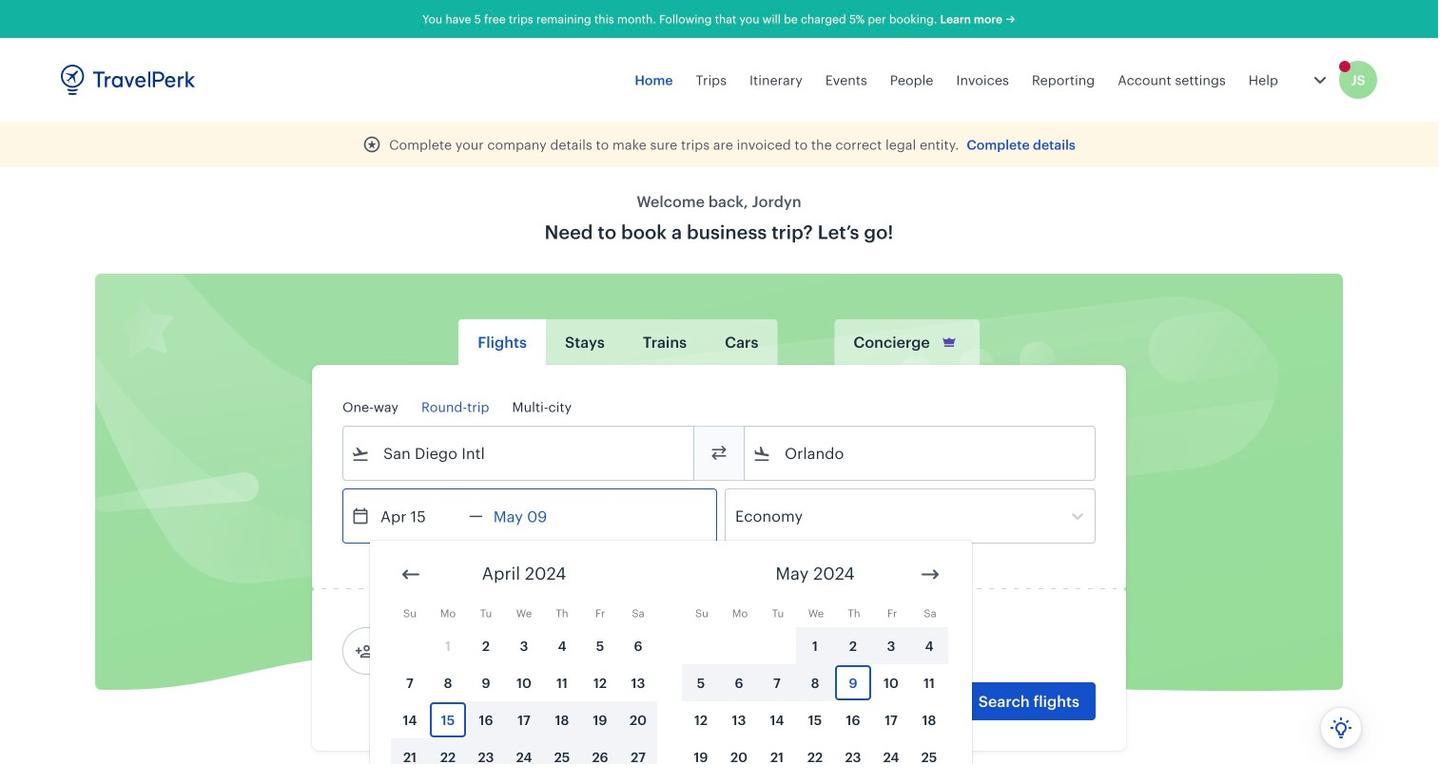 Task type: locate. For each thing, give the bounding box(es) containing it.
choose friday, may 10, 2024 as your check-out date. it's available. image
[[873, 666, 909, 701]]

selected. friday, may 3, 2024 image
[[873, 629, 909, 664]]

move forward to switch to the next month. image
[[919, 564, 942, 586]]

To search field
[[771, 439, 1070, 469]]

calendar application
[[370, 541, 1438, 765]]

choose friday, may 24, 2024 as your check-out date. it's available. image
[[873, 740, 909, 765]]

selected. saturday, may 4, 2024 image
[[911, 629, 947, 664]]

Depart text field
[[370, 490, 469, 543]]

choose friday, may 17, 2024 as your check-out date. it's available. image
[[873, 703, 909, 738]]



Task type: describe. For each thing, give the bounding box(es) containing it.
Return text field
[[483, 490, 582, 543]]

From search field
[[370, 439, 669, 469]]

choose saturday, may 11, 2024 as your check-out date. it's available. image
[[911, 666, 947, 701]]

choose saturday, may 25, 2024 as your check-out date. it's available. image
[[911, 740, 947, 765]]

choose saturday, may 18, 2024 as your check-out date. it's available. image
[[911, 703, 947, 738]]

Add first traveler search field
[[374, 636, 572, 667]]

move backward to switch to the previous month. image
[[400, 564, 422, 586]]



